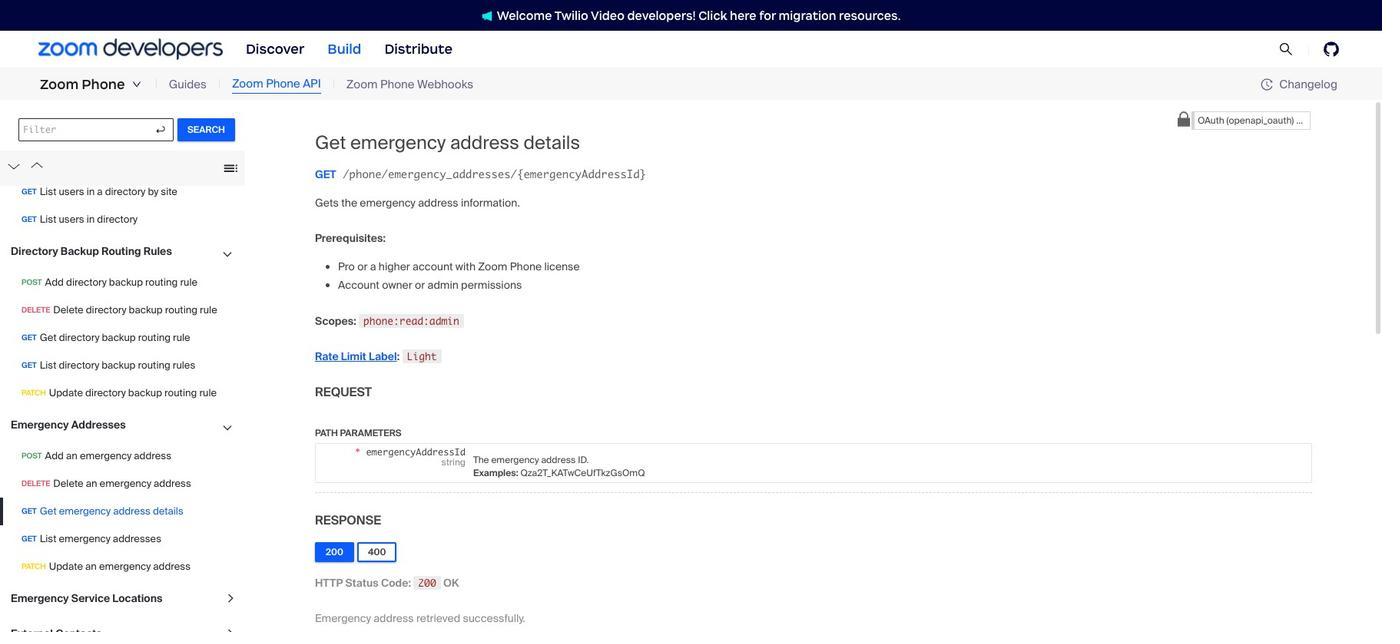 Task type: locate. For each thing, give the bounding box(es) containing it.
200 up http
[[326, 546, 343, 559]]

zoom
[[40, 76, 79, 93], [232, 76, 263, 92], [346, 77, 378, 92]]

http
[[315, 576, 343, 590]]

zoom phone webhooks link
[[346, 76, 473, 93]]

welcome
[[497, 8, 552, 23]]

3 zoom from the left
[[346, 77, 378, 92]]

2 horizontal spatial zoom
[[346, 77, 378, 92]]

emergency
[[315, 612, 371, 625]]

400
[[368, 546, 386, 559]]

200 left "ok"
[[418, 577, 436, 589]]

address
[[374, 612, 414, 625]]

2 zoom from the left
[[232, 76, 263, 92]]

2 phone from the left
[[266, 76, 300, 92]]

path
[[315, 427, 338, 439]]

welcome twilio video developers! click here for migration resources.
[[497, 8, 901, 23]]

0 horizontal spatial 200
[[326, 546, 343, 559]]

1 horizontal spatial phone
[[266, 76, 300, 92]]

changelog
[[1280, 76, 1338, 92]]

notification image
[[482, 11, 497, 21]]

video
[[591, 8, 625, 23]]

1 zoom from the left
[[40, 76, 79, 93]]

phone left "api"
[[266, 76, 300, 92]]

search image
[[1280, 42, 1294, 56]]

zoom for zoom phone webhooks
[[346, 77, 378, 92]]

0 horizontal spatial phone
[[82, 76, 125, 93]]

zoom for zoom phone
[[40, 76, 79, 93]]

twilio
[[555, 8, 589, 23]]

zoom developer logo image
[[38, 39, 223, 60]]

code:
[[381, 576, 411, 590]]

200 button
[[315, 542, 354, 562]]

history image
[[1261, 78, 1280, 91]]

200 inside button
[[326, 546, 343, 559]]

1 horizontal spatial zoom
[[232, 76, 263, 92]]

parameters
[[340, 427, 402, 439]]

0 vertical spatial 200
[[326, 546, 343, 559]]

phone left down icon
[[82, 76, 125, 93]]

status
[[346, 576, 379, 590]]

2 horizontal spatial phone
[[380, 77, 415, 92]]

0 horizontal spatial zoom
[[40, 76, 79, 93]]

zoom inside 'link'
[[232, 76, 263, 92]]

phone inside 'link'
[[266, 76, 300, 92]]

phone
[[82, 76, 125, 93], [266, 76, 300, 92], [380, 77, 415, 92]]

3 phone from the left
[[380, 77, 415, 92]]

migration
[[779, 8, 837, 23]]

1 vertical spatial 200
[[418, 577, 436, 589]]

200
[[326, 546, 343, 559], [418, 577, 436, 589]]

1 horizontal spatial 200
[[418, 577, 436, 589]]

guides
[[169, 77, 207, 92]]

zoom phone
[[40, 76, 125, 93]]

github image
[[1324, 42, 1340, 57], [1324, 42, 1340, 57]]

phone left webhooks
[[380, 77, 415, 92]]

1 phone from the left
[[82, 76, 125, 93]]

notification image
[[482, 11, 492, 21]]

here
[[730, 8, 757, 23]]

phone for zoom phone webhooks
[[380, 77, 415, 92]]

search image
[[1280, 42, 1294, 56]]

zoom phone api link
[[232, 76, 321, 94]]



Task type: describe. For each thing, give the bounding box(es) containing it.
developers!
[[628, 8, 696, 23]]

zoom phone api
[[232, 76, 321, 92]]

changelog link
[[1261, 76, 1338, 92]]

phone for zoom phone
[[82, 76, 125, 93]]

welcome twilio video developers! click here for migration resources. link
[[466, 7, 916, 23]]

history image
[[1261, 78, 1274, 91]]

down image
[[132, 80, 141, 89]]

http status code: 200 ok
[[315, 576, 459, 590]]

webhooks
[[417, 77, 473, 92]]

200 inside http status code: 200 ok
[[418, 577, 436, 589]]

zoom for zoom phone api
[[232, 76, 263, 92]]

emergency address retrieved successfully.
[[315, 612, 525, 625]]

click
[[699, 8, 728, 23]]

400 button
[[357, 542, 397, 562]]

response
[[315, 512, 381, 529]]

path parameters
[[315, 427, 402, 439]]

zoom phone webhooks
[[346, 77, 473, 92]]

ok
[[444, 576, 459, 590]]

resources.
[[839, 8, 901, 23]]

guides link
[[169, 76, 207, 93]]

phone for zoom phone api
[[266, 76, 300, 92]]

request
[[315, 384, 372, 400]]

for
[[760, 8, 776, 23]]

api
[[303, 76, 321, 92]]

retrieved
[[417, 612, 461, 625]]

successfully.
[[463, 612, 525, 625]]



Task type: vqa. For each thing, say whether or not it's contained in the screenshot.
"REGENERATING"
no



